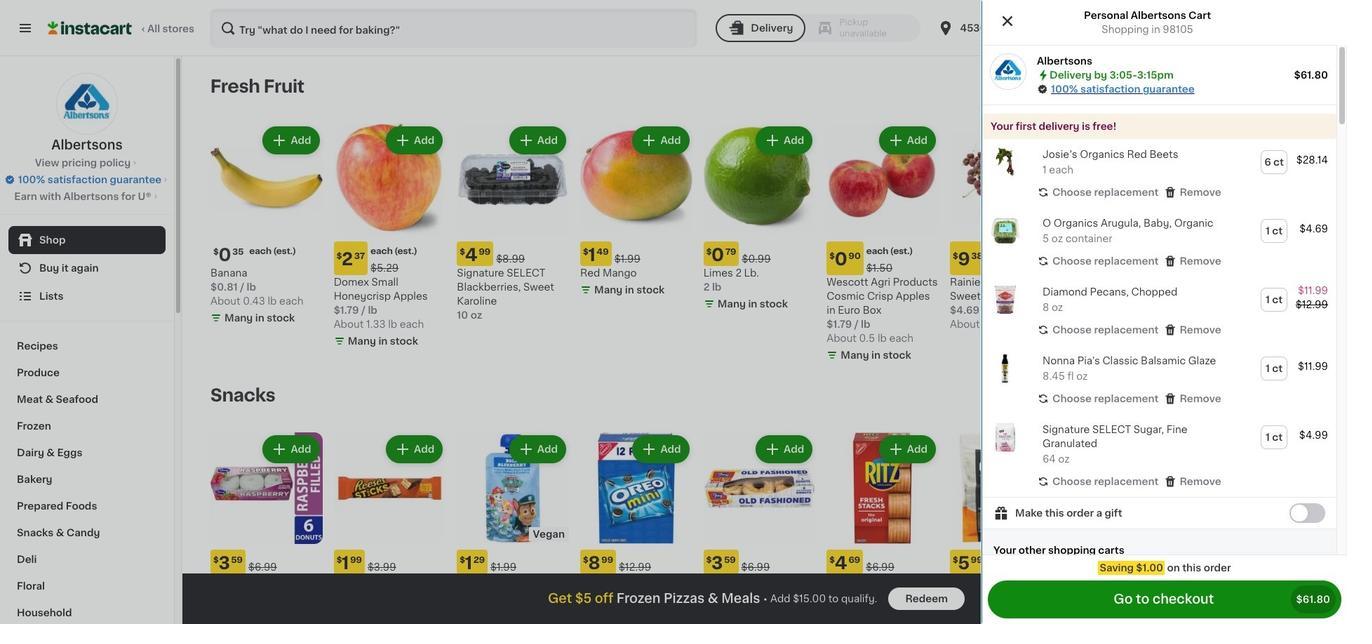 Task type: vqa. For each thing, say whether or not it's contained in the screenshot.
main content
yes



Task type: describe. For each thing, give the bounding box(es) containing it.
diamond pecans, chopped image
[[991, 285, 1021, 314]]

1 product group from the top
[[983, 139, 1337, 208]]

4 product group from the top
[[983, 345, 1337, 414]]

josie's organics red beets image
[[991, 147, 1021, 177]]

2 item carousel region from the top
[[211, 382, 1309, 624]]

nonna pia's classic balsamic glaze image
[[991, 354, 1021, 383]]

o organics arugula, baby, organic image
[[991, 216, 1021, 246]]

1 item carousel region from the top
[[211, 73, 1309, 370]]

get $5 off frozen pizzas & meals region
[[183, 574, 1348, 624]]

albertsons logo image
[[56, 73, 118, 135]]

instacart logo image
[[48, 20, 132, 37]]

5 product group from the top
[[983, 414, 1337, 497]]

albertsons image
[[991, 54, 1026, 89]]



Task type: locate. For each thing, give the bounding box(es) containing it.
2 product group from the top
[[983, 208, 1337, 277]]

item carousel region
[[211, 73, 1309, 370], [211, 382, 1309, 624]]

product group
[[983, 139, 1337, 208], [983, 208, 1337, 277], [983, 277, 1337, 345], [983, 345, 1337, 414], [983, 414, 1337, 497]]

main content
[[183, 56, 1348, 624]]

None search field
[[210, 8, 698, 48]]

1 vertical spatial item carousel region
[[211, 382, 1309, 624]]

product group
[[211, 124, 323, 328], [334, 124, 446, 351], [457, 124, 569, 322], [581, 124, 693, 300], [704, 124, 816, 314], [827, 124, 939, 365], [950, 124, 1063, 331], [1074, 124, 1186, 308], [1197, 124, 1309, 322], [211, 432, 323, 617], [334, 432, 446, 624], [457, 432, 569, 624], [581, 432, 693, 624], [704, 432, 816, 617], [827, 432, 939, 624], [950, 432, 1063, 624], [1074, 432, 1186, 624], [1197, 432, 1309, 624]]

service type group
[[716, 14, 921, 42]]

0 vertical spatial item carousel region
[[211, 73, 1309, 370]]

3 product group from the top
[[983, 277, 1337, 345]]

signature select sugar, fine granulated image
[[991, 423, 1021, 452]]



